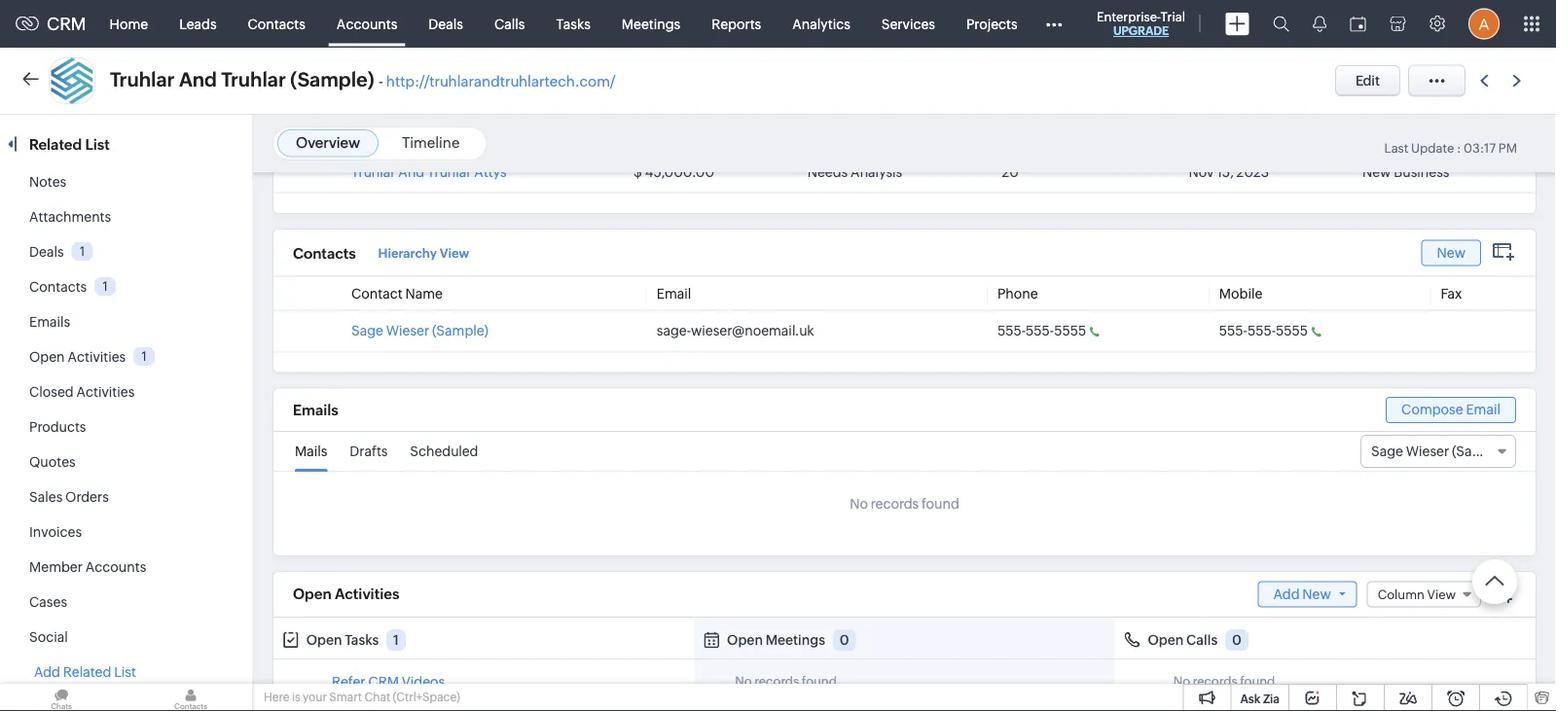 Task type: locate. For each thing, give the bounding box(es) containing it.
and for attys
[[398, 164, 425, 180]]

4 555- from the left
[[1248, 323, 1276, 339]]

products link
[[29, 420, 86, 435]]

1 horizontal spatial 0
[[1232, 633, 1242, 648]]

member
[[29, 560, 83, 575]]

view right hierarchy
[[440, 246, 469, 261]]

1 vertical spatial and
[[398, 164, 425, 180]]

1 horizontal spatial records
[[871, 496, 919, 512]]

no records found
[[850, 496, 960, 512], [735, 674, 837, 689], [1174, 674, 1275, 689]]

new down last
[[1363, 164, 1391, 180]]

analytics
[[793, 16, 851, 32]]

0 horizontal spatial contacts link
[[29, 279, 87, 295]]

0 vertical spatial meetings
[[622, 16, 681, 32]]

2 horizontal spatial found
[[1240, 674, 1275, 689]]

here
[[264, 691, 290, 704]]

(sample) down name
[[432, 323, 488, 339]]

open meetings
[[727, 633, 826, 648]]

view right column
[[1428, 587, 1456, 602]]

1 555-555-5555 from the left
[[998, 323, 1087, 339]]

zia
[[1263, 693, 1280, 706]]

truhlar down overview
[[351, 164, 396, 180]]

new up the "fax"
[[1437, 245, 1466, 260]]

activities down open activities link
[[76, 385, 135, 400]]

contacts up contact
[[293, 245, 356, 262]]

reports
[[712, 16, 761, 32]]

1 horizontal spatial and
[[398, 164, 425, 180]]

deals link down attachments
[[29, 244, 64, 260]]

0 horizontal spatial wieser
[[386, 323, 430, 339]]

1 vertical spatial related
[[63, 665, 111, 680]]

home link
[[94, 0, 164, 47]]

1 horizontal spatial add
[[1274, 586, 1300, 602]]

mobile
[[1220, 286, 1263, 301]]

contacts link up emails link
[[29, 279, 87, 295]]

20
[[1002, 164, 1019, 180]]

0 vertical spatial deals
[[429, 16, 463, 32]]

contacts link
[[232, 0, 321, 47], [29, 279, 87, 295]]

enterprise-trial upgrade
[[1097, 9, 1186, 37]]

new
[[1363, 164, 1391, 180], [1437, 245, 1466, 260], [1303, 586, 1331, 602]]

leads
[[179, 16, 217, 32]]

2 555-555-5555 from the left
[[1220, 323, 1308, 339]]

555-555-5555 down phone
[[998, 323, 1087, 339]]

activities up closed activities
[[68, 349, 126, 365]]

wieser down contact name link
[[386, 323, 430, 339]]

fax
[[1441, 286, 1463, 301]]

ask zia
[[1241, 693, 1280, 706]]

email up sage-
[[657, 286, 692, 301]]

0
[[840, 633, 849, 648], [1232, 633, 1242, 648]]

compose
[[1402, 402, 1464, 417]]

crm up chat
[[368, 674, 399, 690]]

meetings link
[[606, 0, 696, 47]]

1 horizontal spatial sage
[[1372, 444, 1404, 459]]

crm
[[47, 14, 86, 34], [368, 674, 399, 690]]

create menu image
[[1226, 12, 1250, 36]]

sage wieser (sample) link
[[351, 323, 488, 339]]

0 vertical spatial accounts
[[337, 16, 397, 32]]

enterprise-
[[1097, 9, 1161, 24]]

accounts up the truhlar and truhlar (sample) - http://truhlarandtruhlartech.com/
[[337, 16, 397, 32]]

1 right open activities link
[[142, 349, 147, 364]]

2 horizontal spatial no records found
[[1174, 674, 1275, 689]]

1 down attachments
[[80, 244, 85, 259]]

1 up open activities link
[[103, 279, 108, 294]]

wieser down compose
[[1406, 444, 1450, 459]]

1 horizontal spatial 555-555-5555
[[1220, 323, 1308, 339]]

notes link
[[29, 174, 66, 190]]

open activities link
[[29, 349, 126, 365]]

0 vertical spatial (sample)
[[290, 69, 375, 91]]

sage-
[[657, 323, 691, 339]]

contact name link
[[351, 286, 443, 301]]

0 vertical spatial contacts link
[[232, 0, 321, 47]]

activities up the open tasks
[[335, 586, 399, 603]]

attachments link
[[29, 209, 111, 225]]

0 horizontal spatial calls
[[494, 16, 525, 32]]

and down timeline
[[398, 164, 425, 180]]

projects link
[[951, 0, 1033, 47]]

555-555-5555 down mobile
[[1220, 323, 1308, 339]]

0 horizontal spatial meetings
[[622, 16, 681, 32]]

email right compose
[[1466, 402, 1501, 417]]

0 horizontal spatial deals
[[29, 244, 64, 260]]

Sage Wieser (Sample) field
[[1361, 435, 1517, 468]]

1 horizontal spatial 5555
[[1276, 323, 1308, 339]]

2 vertical spatial new
[[1303, 586, 1331, 602]]

2 vertical spatial (sample)
[[1452, 444, 1509, 459]]

0 for meetings
[[840, 633, 849, 648]]

column
[[1378, 587, 1425, 602]]

contact name
[[351, 286, 443, 301]]

contacts up emails link
[[29, 279, 87, 295]]

1 horizontal spatial meetings
[[766, 633, 826, 648]]

closed activities
[[29, 385, 135, 400]]

1 vertical spatial deals link
[[29, 244, 64, 260]]

attachments
[[29, 209, 111, 225]]

ask
[[1241, 693, 1261, 706]]

0 horizontal spatial accounts
[[85, 560, 146, 575]]

contacts link right leads at the top left of page
[[232, 0, 321, 47]]

quotes link
[[29, 455, 76, 470]]

add for add new
[[1274, 586, 1300, 602]]

no for open calls
[[1174, 674, 1191, 689]]

wieser
[[386, 323, 430, 339], [1406, 444, 1450, 459]]

name
[[405, 286, 443, 301]]

2 horizontal spatial (sample)
[[1452, 444, 1509, 459]]

1 horizontal spatial accounts
[[337, 16, 397, 32]]

open
[[29, 349, 65, 365], [293, 586, 332, 603], [306, 633, 342, 648], [727, 633, 763, 648], [1148, 633, 1184, 648]]

deals link
[[413, 0, 479, 47], [29, 244, 64, 260]]

no records found for open calls
[[1174, 674, 1275, 689]]

no
[[850, 496, 868, 512], [735, 674, 752, 689], [1174, 674, 1191, 689]]

1 vertical spatial sage
[[1372, 444, 1404, 459]]

view inside field
[[1428, 587, 1456, 602]]

555-555-5555
[[998, 323, 1087, 339], [1220, 323, 1308, 339]]

deals link up http://truhlarandtruhlartech.com/ link
[[413, 0, 479, 47]]

tasks up 'refer'
[[345, 633, 379, 648]]

search image
[[1273, 16, 1290, 32]]

sage down compose
[[1372, 444, 1404, 459]]

1 for deals
[[80, 244, 85, 259]]

0 horizontal spatial and
[[179, 69, 217, 91]]

0 horizontal spatial records
[[755, 674, 799, 689]]

scheduled
[[410, 444, 478, 459]]

1 horizontal spatial (sample)
[[432, 323, 488, 339]]

0 vertical spatial open activities
[[29, 349, 126, 365]]

45,000.00
[[645, 164, 715, 180]]

1 horizontal spatial crm
[[368, 674, 399, 690]]

emails up open activities link
[[29, 314, 70, 330]]

deals
[[429, 16, 463, 32], [29, 244, 64, 260]]

0 right the open meetings
[[840, 633, 849, 648]]

email link
[[657, 286, 692, 301]]

1 horizontal spatial new
[[1363, 164, 1391, 180]]

0 horizontal spatial 5555
[[1054, 323, 1087, 339]]

1 vertical spatial list
[[114, 665, 136, 680]]

1 vertical spatial sage wieser (sample)
[[1372, 444, 1509, 459]]

column view
[[1378, 587, 1456, 602]]

1 vertical spatial view
[[1428, 587, 1456, 602]]

list up 'chats' image
[[114, 665, 136, 680]]

1 vertical spatial activities
[[76, 385, 135, 400]]

contacts image
[[129, 684, 252, 712]]

wieser inside field
[[1406, 444, 1450, 459]]

0 vertical spatial and
[[179, 69, 217, 91]]

phone link
[[998, 286, 1038, 301]]

2 555- from the left
[[1026, 323, 1054, 339]]

profile image
[[1469, 8, 1500, 39]]

calendar image
[[1350, 16, 1367, 32]]

and down leads link
[[179, 69, 217, 91]]

hierarchy
[[378, 246, 437, 261]]

0 vertical spatial wieser
[[386, 323, 430, 339]]

records for open meetings
[[755, 674, 799, 689]]

1 vertical spatial open activities
[[293, 586, 399, 603]]

2 horizontal spatial records
[[1193, 674, 1238, 689]]

0 vertical spatial new
[[1363, 164, 1391, 180]]

1 vertical spatial contacts
[[293, 245, 356, 262]]

calls
[[494, 16, 525, 32], [1187, 633, 1218, 648]]

sage wieser (sample) down name
[[351, 323, 488, 339]]

refer
[[332, 674, 366, 690]]

1 horizontal spatial open activities
[[293, 586, 399, 603]]

0 horizontal spatial view
[[440, 246, 469, 261]]

contacts
[[248, 16, 305, 32], [293, 245, 356, 262], [29, 279, 87, 295]]

0 horizontal spatial 0
[[840, 633, 849, 648]]

videos
[[402, 674, 445, 690]]

tasks
[[556, 16, 591, 32], [345, 633, 379, 648]]

0 right open calls at the right bottom of page
[[1232, 633, 1242, 648]]

quotes
[[29, 455, 76, 470]]

related up 'chats' image
[[63, 665, 111, 680]]

member accounts link
[[29, 560, 146, 575]]

1 0 from the left
[[840, 633, 849, 648]]

activities for open activities link
[[68, 349, 126, 365]]

deals left calls link
[[429, 16, 463, 32]]

view
[[440, 246, 469, 261], [1428, 587, 1456, 602]]

1 555- from the left
[[998, 323, 1026, 339]]

truhlar down leads link
[[221, 69, 286, 91]]

0 horizontal spatial tasks
[[345, 633, 379, 648]]

0 horizontal spatial found
[[802, 674, 837, 689]]

Column View field
[[1367, 581, 1482, 608]]

0 horizontal spatial open activities
[[29, 349, 126, 365]]

emails up mails
[[293, 402, 338, 419]]

1 vertical spatial new
[[1437, 245, 1466, 260]]

1 vertical spatial meetings
[[766, 633, 826, 648]]

1 horizontal spatial view
[[1428, 587, 1456, 602]]

tasks right calls link
[[556, 16, 591, 32]]

(ctrl+space)
[[393, 691, 460, 704]]

1 horizontal spatial sage wieser (sample)
[[1372, 444, 1509, 459]]

open activities
[[29, 349, 126, 365], [293, 586, 399, 603]]

0 vertical spatial activities
[[68, 349, 126, 365]]

(sample) left -
[[290, 69, 375, 91]]

0 horizontal spatial add
[[34, 665, 60, 680]]

1 vertical spatial emails
[[293, 402, 338, 419]]

2 0 from the left
[[1232, 633, 1242, 648]]

1 vertical spatial calls
[[1187, 633, 1218, 648]]

emails
[[29, 314, 70, 330], [293, 402, 338, 419]]

social
[[29, 630, 68, 645]]

calls link
[[479, 0, 541, 47]]

found for open calls
[[1240, 674, 1275, 689]]

$
[[634, 164, 642, 180]]

sage wieser (sample) down compose
[[1372, 444, 1509, 459]]

1 vertical spatial add
[[34, 665, 60, 680]]

1 for open activities
[[142, 349, 147, 364]]

chats image
[[0, 684, 123, 712]]

mobile link
[[1220, 286, 1263, 301]]

sales orders link
[[29, 490, 109, 505]]

sage inside field
[[1372, 444, 1404, 459]]

0 horizontal spatial emails
[[29, 314, 70, 330]]

1 vertical spatial email
[[1466, 402, 1501, 417]]

0 horizontal spatial no records found
[[735, 674, 837, 689]]

0 horizontal spatial no
[[735, 674, 752, 689]]

0 vertical spatial sage
[[351, 323, 384, 339]]

list up attachments
[[85, 136, 110, 153]]

2 horizontal spatial new
[[1437, 245, 1466, 260]]

drafts
[[350, 444, 388, 459]]

open activities up the open tasks
[[293, 586, 399, 603]]

analysis
[[851, 164, 903, 180]]

0 vertical spatial deals link
[[413, 0, 479, 47]]

2 horizontal spatial no
[[1174, 674, 1191, 689]]

open activities up closed activities
[[29, 349, 126, 365]]

crm left home 'link'
[[47, 14, 86, 34]]

accounts right member
[[85, 560, 146, 575]]

1 vertical spatial accounts
[[85, 560, 146, 575]]

refer crm videos link
[[332, 674, 445, 690]]

0 horizontal spatial sage
[[351, 323, 384, 339]]

0 vertical spatial list
[[85, 136, 110, 153]]

contacts right leads at the top left of page
[[248, 16, 305, 32]]

0 horizontal spatial 555-555-5555
[[998, 323, 1087, 339]]

new left column
[[1303, 586, 1331, 602]]

0 vertical spatial tasks
[[556, 16, 591, 32]]

overview
[[296, 134, 360, 151]]

0 vertical spatial view
[[440, 246, 469, 261]]

related up the notes link
[[29, 136, 82, 153]]

truhlar down timeline
[[427, 164, 472, 180]]

sage down contact
[[351, 323, 384, 339]]

1 horizontal spatial tasks
[[556, 16, 591, 32]]

1 horizontal spatial calls
[[1187, 633, 1218, 648]]

(sample) down compose email
[[1452, 444, 1509, 459]]

0 horizontal spatial crm
[[47, 14, 86, 34]]

1 for contacts
[[103, 279, 108, 294]]

deals down attachments
[[29, 244, 64, 260]]

1 horizontal spatial wieser
[[1406, 444, 1450, 459]]

profile element
[[1457, 0, 1512, 47]]

0 horizontal spatial email
[[657, 286, 692, 301]]



Task type: vqa. For each thing, say whether or not it's contained in the screenshot.
Ask Zia on the right
yes



Task type: describe. For each thing, give the bounding box(es) containing it.
your
[[303, 691, 327, 704]]

leads link
[[164, 0, 232, 47]]

records for open calls
[[1193, 674, 1238, 689]]

1 horizontal spatial contacts link
[[232, 0, 321, 47]]

new for new business
[[1363, 164, 1391, 180]]

wieser@noemail.uk
[[691, 323, 814, 339]]

no for open meetings
[[735, 674, 752, 689]]

notes
[[29, 174, 66, 190]]

truhlar and truhlar (sample) - http://truhlarandtruhlartech.com/
[[110, 69, 616, 91]]

signals element
[[1301, 0, 1338, 48]]

open tasks
[[306, 633, 379, 648]]

previous record image
[[1481, 74, 1489, 87]]

services
[[882, 16, 935, 32]]

contact
[[351, 286, 403, 301]]

needs
[[808, 164, 848, 180]]

hierarchy view
[[378, 246, 469, 261]]

2 vertical spatial contacts
[[29, 279, 87, 295]]

view for column view
[[1428, 587, 1456, 602]]

truhlar down home 'link'
[[110, 69, 175, 91]]

invoices
[[29, 525, 82, 540]]

truhlar and truhlar attys link
[[351, 164, 507, 180]]

social link
[[29, 630, 68, 645]]

sales orders
[[29, 490, 109, 505]]

services link
[[866, 0, 951, 47]]

truhlar and truhlar attys
[[351, 164, 507, 180]]

closed activities link
[[29, 385, 135, 400]]

0 vertical spatial contacts
[[248, 16, 305, 32]]

http://truhlarandtruhlartech.com/ link
[[386, 73, 616, 90]]

signals image
[[1313, 16, 1327, 32]]

0 horizontal spatial (sample)
[[290, 69, 375, 91]]

1 horizontal spatial found
[[922, 496, 960, 512]]

reports link
[[696, 0, 777, 47]]

mails
[[295, 444, 327, 459]]

1 horizontal spatial emails
[[293, 402, 338, 419]]

0 vertical spatial related
[[29, 136, 82, 153]]

upgrade
[[1114, 24, 1169, 37]]

products
[[29, 420, 86, 435]]

refer crm videos
[[332, 674, 445, 690]]

nov 15, 2023
[[1189, 164, 1270, 180]]

sales
[[29, 490, 63, 505]]

new for new
[[1437, 245, 1466, 260]]

chat
[[364, 691, 390, 704]]

cases
[[29, 595, 67, 610]]

here is your smart chat (ctrl+space)
[[264, 691, 460, 704]]

edit
[[1356, 73, 1380, 89]]

1 vertical spatial crm
[[368, 674, 399, 690]]

2 vertical spatial activities
[[335, 586, 399, 603]]

1 vertical spatial (sample)
[[432, 323, 488, 339]]

1 horizontal spatial email
[[1466, 402, 1501, 417]]

last
[[1385, 141, 1409, 156]]

add new
[[1274, 586, 1331, 602]]

trial
[[1161, 9, 1186, 24]]

emails link
[[29, 314, 70, 330]]

new link
[[1422, 240, 1482, 266]]

1 vertical spatial tasks
[[345, 633, 379, 648]]

-
[[379, 73, 383, 90]]

03:17
[[1464, 141, 1496, 156]]

$ 45,000.00
[[634, 164, 715, 180]]

2 5555 from the left
[[1276, 323, 1308, 339]]

0 vertical spatial email
[[657, 286, 692, 301]]

analytics link
[[777, 0, 866, 47]]

next record image
[[1513, 74, 1525, 87]]

overview link
[[296, 134, 360, 151]]

create menu element
[[1214, 0, 1262, 47]]

last update : 03:17 pm
[[1385, 141, 1518, 156]]

timeline
[[402, 134, 460, 151]]

http://truhlarandtruhlartech.com/
[[386, 73, 616, 90]]

search element
[[1262, 0, 1301, 48]]

1 horizontal spatial deals link
[[413, 0, 479, 47]]

tasks link
[[541, 0, 606, 47]]

home
[[110, 16, 148, 32]]

0 vertical spatial crm
[[47, 14, 86, 34]]

and for (sample)
[[179, 69, 217, 91]]

invoices link
[[29, 525, 82, 540]]

0 vertical spatial calls
[[494, 16, 525, 32]]

1 vertical spatial contacts link
[[29, 279, 87, 295]]

phone
[[998, 286, 1038, 301]]

member accounts
[[29, 560, 146, 575]]

activities for closed activities link
[[76, 385, 135, 400]]

view for hierarchy view
[[440, 246, 469, 261]]

0 for calls
[[1232, 633, 1242, 648]]

1 horizontal spatial no
[[850, 496, 868, 512]]

add related list
[[34, 665, 136, 680]]

hierarchy view link
[[378, 241, 469, 266]]

no records found for open meetings
[[735, 674, 837, 689]]

1 horizontal spatial no records found
[[850, 496, 960, 512]]

0 vertical spatial emails
[[29, 314, 70, 330]]

15,
[[1217, 164, 1234, 180]]

pm
[[1499, 141, 1518, 156]]

1 up refer crm videos
[[393, 633, 399, 648]]

3 555- from the left
[[1220, 323, 1248, 339]]

1 5555 from the left
[[1054, 323, 1087, 339]]

1 horizontal spatial deals
[[429, 16, 463, 32]]

closed
[[29, 385, 74, 400]]

1 horizontal spatial list
[[114, 665, 136, 680]]

open calls
[[1148, 633, 1218, 648]]

found for open meetings
[[802, 674, 837, 689]]

sage wieser (sample) inside field
[[1372, 444, 1509, 459]]

business
[[1394, 164, 1450, 180]]

add for add related list
[[34, 665, 60, 680]]

new business
[[1363, 164, 1450, 180]]

(sample) inside field
[[1452, 444, 1509, 459]]

:
[[1457, 141, 1461, 156]]

0 horizontal spatial sage wieser (sample)
[[351, 323, 488, 339]]

0 horizontal spatial list
[[85, 136, 110, 153]]

crm link
[[16, 14, 86, 34]]

nov
[[1189, 164, 1214, 180]]

accounts link
[[321, 0, 413, 47]]

2023
[[1237, 164, 1270, 180]]

sage-wieser@noemail.uk
[[657, 323, 814, 339]]

is
[[292, 691, 300, 704]]

Other Modules field
[[1033, 8, 1075, 39]]

update
[[1411, 141, 1455, 156]]

related list
[[29, 136, 113, 153]]

timeline link
[[402, 134, 460, 151]]



